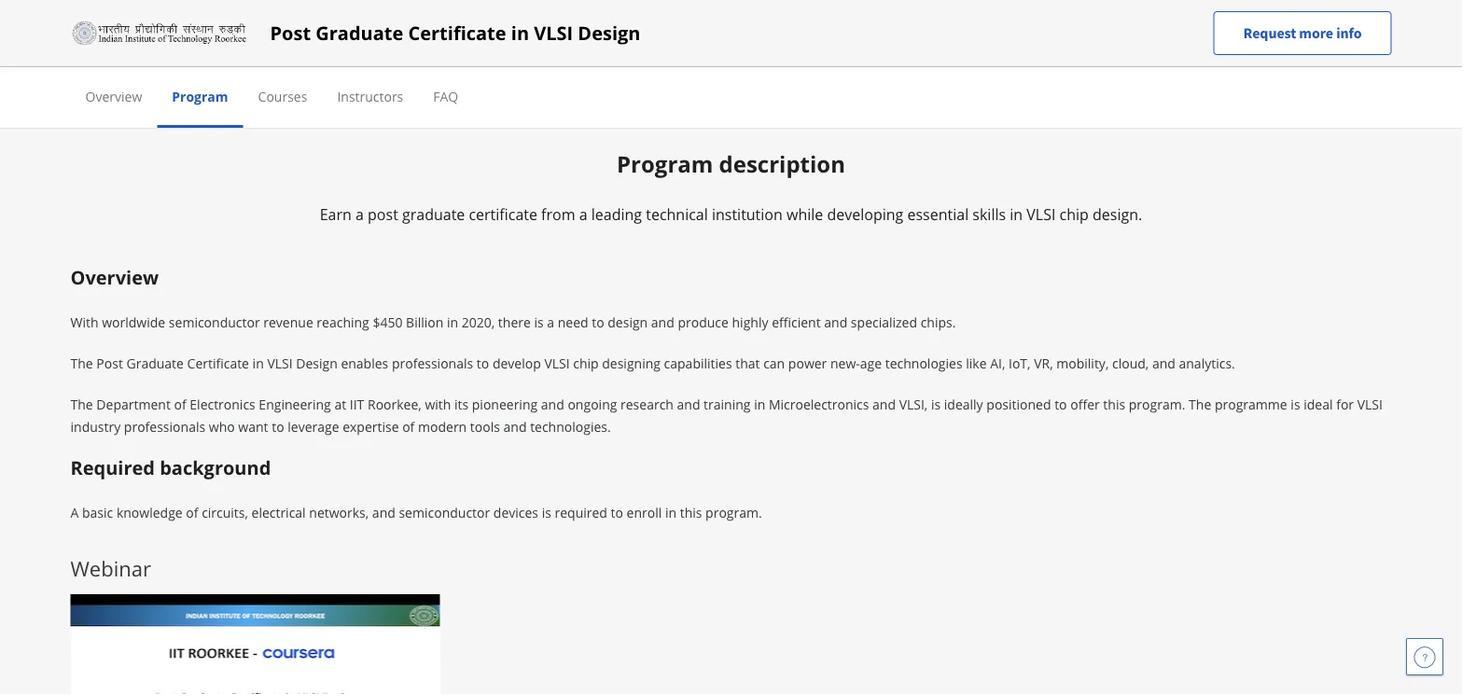 Task type: describe. For each thing, give the bounding box(es) containing it.
offer
[[1071, 395, 1100, 413]]

background
[[160, 454, 271, 480]]

with
[[70, 313, 98, 331]]

ai,
[[990, 354, 1005, 372]]

department
[[96, 395, 171, 413]]

1 horizontal spatial chip
[[1060, 204, 1089, 224]]

overview link
[[85, 87, 142, 105]]

is left ideal
[[1291, 395, 1300, 413]]

design.
[[1093, 204, 1142, 224]]

analytics.
[[1179, 354, 1235, 372]]

like
[[966, 354, 987, 372]]

request more info
[[1244, 24, 1362, 42]]

develop
[[493, 354, 541, 372]]

vlsi,
[[899, 395, 928, 413]]

electronics
[[190, 395, 255, 413]]

devices
[[493, 503, 538, 521]]

post graduate certificate in vlsi design
[[270, 20, 641, 46]]

the down analytics.
[[1189, 395, 1211, 413]]

graduate
[[402, 204, 465, 224]]

the for the post graduate certificate in vlsi design enables professionals to develop vlsi chip designing capabilities that can power new-age technologies like ai, iot, vr, mobility, cloud, and analytics.
[[70, 354, 93, 372]]

0 horizontal spatial chip
[[573, 354, 599, 372]]

vr,
[[1034, 354, 1053, 372]]

expertise
[[343, 418, 399, 435]]

webinar image
[[70, 594, 440, 694]]

request
[[1244, 24, 1296, 42]]

certificate
[[469, 204, 537, 224]]

to right want
[[272, 418, 284, 435]]

webinar
[[70, 554, 151, 582]]

and down pioneering
[[503, 418, 527, 435]]

new-
[[830, 354, 860, 372]]

is right devices
[[542, 503, 551, 521]]

and left training
[[677, 395, 700, 413]]

0 vertical spatial of
[[174, 395, 186, 413]]

age
[[860, 354, 882, 372]]

iot,
[[1009, 354, 1031, 372]]

ongoing
[[568, 395, 617, 413]]

courses link
[[258, 87, 307, 105]]

0 vertical spatial design
[[578, 20, 641, 46]]

1 vertical spatial of
[[402, 418, 415, 435]]

request more info button
[[1214, 11, 1392, 55]]

want
[[238, 418, 268, 435]]

and right design
[[651, 313, 674, 331]]

0 horizontal spatial certificate
[[187, 354, 249, 372]]

0 vertical spatial professionals
[[392, 354, 473, 372]]

programme
[[1215, 395, 1287, 413]]

for
[[1336, 395, 1354, 413]]

is right "there"
[[534, 313, 544, 331]]

technologies
[[885, 354, 963, 372]]

required background
[[70, 454, 271, 480]]

$450
[[373, 313, 403, 331]]

0 horizontal spatial graduate
[[126, 354, 184, 372]]

engineering
[[259, 395, 331, 413]]

faq link
[[433, 87, 458, 105]]

program for program link
[[172, 87, 228, 105]]

iit
[[350, 395, 364, 413]]

0 vertical spatial post
[[270, 20, 311, 46]]

info
[[1336, 24, 1362, 42]]

modern
[[418, 418, 467, 435]]

post
[[368, 204, 398, 224]]

1 vertical spatial semiconductor
[[399, 503, 490, 521]]

power
[[788, 354, 827, 372]]

revenue
[[263, 313, 313, 331]]

to left offer
[[1055, 395, 1067, 413]]

billion
[[406, 313, 444, 331]]

0 horizontal spatial a
[[356, 204, 364, 224]]

microelectronics
[[769, 395, 869, 413]]

highly
[[732, 313, 768, 331]]

training
[[704, 395, 751, 413]]

knowledge
[[117, 503, 183, 521]]

is right vlsi,
[[931, 395, 941, 413]]

instructors
[[337, 87, 403, 105]]

2020,
[[462, 313, 495, 331]]

2 vertical spatial of
[[186, 503, 198, 521]]

who
[[209, 418, 235, 435]]

1 horizontal spatial certificate
[[408, 20, 506, 46]]

capabilities
[[664, 354, 732, 372]]

program link
[[172, 87, 228, 105]]

networks,
[[309, 503, 369, 521]]

with
[[425, 395, 451, 413]]

to left enroll
[[611, 503, 623, 521]]

that
[[736, 354, 760, 372]]

from
[[541, 204, 575, 224]]

1 vertical spatial program.
[[706, 503, 762, 521]]

ideal
[[1304, 395, 1333, 413]]

professionals inside the department of electronics engineering at iit roorkee, with its pioneering and ongoing research and training in microelectronics and vlsi, is ideally positioned to offer this program. the programme is ideal for vlsi industry professionals who want to leverage expertise of modern tools and technologies.
[[124, 418, 205, 435]]

and right efficient
[[824, 313, 848, 331]]

ideally
[[944, 395, 983, 413]]

in inside the department of electronics engineering at iit roorkee, with its pioneering and ongoing research and training in microelectronics and vlsi, is ideally positioned to offer this program. the programme is ideal for vlsi industry professionals who want to leverage expertise of modern tools and technologies.
[[754, 395, 765, 413]]

1 vertical spatial overview
[[70, 264, 159, 290]]



Task type: locate. For each thing, give the bounding box(es) containing it.
1 vertical spatial program
[[617, 149, 713, 179]]

while
[[787, 204, 823, 224]]

cloud,
[[1112, 354, 1149, 372]]

1 horizontal spatial semiconductor
[[399, 503, 490, 521]]

program for program description
[[617, 149, 713, 179]]

mobility,
[[1057, 354, 1109, 372]]

technologies.
[[530, 418, 611, 435]]

graduate
[[316, 20, 403, 46], [126, 354, 184, 372]]

certificate up electronics
[[187, 354, 249, 372]]

instructors link
[[337, 87, 403, 105]]

this right offer
[[1103, 395, 1126, 413]]

with worldwide semiconductor revenue reaching $450 billion in 2020, there is a need to design and produce highly efficient and specialized chips.
[[70, 313, 956, 331]]

0 horizontal spatial design
[[296, 354, 338, 372]]

industry
[[70, 418, 121, 435]]

certificate menu element
[[70, 67, 1392, 128]]

semiconductor left devices
[[399, 503, 490, 521]]

professionals down the department
[[124, 418, 205, 435]]

program up technical
[[617, 149, 713, 179]]

a
[[70, 503, 79, 521]]

required
[[70, 454, 155, 480]]

more
[[1299, 24, 1334, 42]]

1 vertical spatial post
[[96, 354, 123, 372]]

chip left design.
[[1060, 204, 1089, 224]]

0 vertical spatial graduate
[[316, 20, 403, 46]]

chip
[[1060, 204, 1089, 224], [573, 354, 599, 372]]

certificate up "faq"
[[408, 20, 506, 46]]

positioned
[[987, 395, 1051, 413]]

post up courses link
[[270, 20, 311, 46]]

the for the department of electronics engineering at iit roorkee, with its pioneering and ongoing research and training in microelectronics and vlsi, is ideally positioned to offer this program. the programme is ideal for vlsi industry professionals who want to leverage expertise of modern tools and technologies.
[[70, 395, 93, 413]]

in
[[511, 20, 529, 46], [1010, 204, 1023, 224], [447, 313, 458, 331], [253, 354, 264, 372], [754, 395, 765, 413], [665, 503, 677, 521]]

program. down cloud,
[[1129, 395, 1186, 413]]

1 horizontal spatial design
[[578, 20, 641, 46]]

efficient
[[772, 313, 821, 331]]

earn
[[320, 204, 352, 224]]

1 vertical spatial certificate
[[187, 354, 249, 372]]

leverage
[[288, 418, 339, 435]]

post up the department
[[96, 354, 123, 372]]

of left electronics
[[174, 395, 186, 413]]

produce
[[678, 313, 729, 331]]

this right enroll
[[680, 503, 702, 521]]

a right from
[[579, 204, 588, 224]]

to left develop in the bottom left of the page
[[477, 354, 489, 372]]

1 horizontal spatial a
[[547, 313, 554, 331]]

help center image
[[1414, 646, 1436, 668]]

0 vertical spatial program
[[172, 87, 228, 105]]

a
[[356, 204, 364, 224], [579, 204, 588, 224], [547, 313, 554, 331]]

description
[[719, 149, 845, 179]]

program. inside the department of electronics engineering at iit roorkee, with its pioneering and ongoing research and training in microelectronics and vlsi, is ideally positioned to offer this program. the programme is ideal for vlsi industry professionals who want to leverage expertise of modern tools and technologies.
[[1129, 395, 1186, 413]]

and right cloud,
[[1152, 354, 1176, 372]]

0 vertical spatial semiconductor
[[169, 313, 260, 331]]

0 vertical spatial overview
[[85, 87, 142, 105]]

electrical
[[252, 503, 306, 521]]

0 vertical spatial program.
[[1129, 395, 1186, 413]]

the up the "industry"
[[70, 395, 93, 413]]

program
[[172, 87, 228, 105], [617, 149, 713, 179]]

0 vertical spatial this
[[1103, 395, 1126, 413]]

and up technologies.
[[541, 395, 564, 413]]

there
[[498, 313, 531, 331]]

of left circuits,
[[186, 503, 198, 521]]

1 vertical spatial graduate
[[126, 354, 184, 372]]

of down roorkee,
[[402, 418, 415, 435]]

indian institute of technology, roorkee image
[[70, 18, 248, 48]]

chips.
[[921, 313, 956, 331]]

is
[[534, 313, 544, 331], [931, 395, 941, 413], [1291, 395, 1300, 413], [542, 503, 551, 521]]

program. right enroll
[[706, 503, 762, 521]]

technical
[[646, 204, 708, 224]]

0 vertical spatial chip
[[1060, 204, 1089, 224]]

a basic knowledge of circuits, electrical networks, and semiconductor devices is required to enroll in this program.
[[70, 503, 762, 521]]

tools
[[470, 418, 500, 435]]

certificate
[[408, 20, 506, 46], [187, 354, 249, 372]]

of
[[174, 395, 186, 413], [402, 418, 415, 435], [186, 503, 198, 521]]

roorkee,
[[368, 395, 422, 413]]

semiconductor left revenue
[[169, 313, 260, 331]]

graduate up instructors link
[[316, 20, 403, 46]]

0 horizontal spatial semiconductor
[[169, 313, 260, 331]]

graduate down worldwide
[[126, 354, 184, 372]]

enables
[[341, 354, 388, 372]]

chip up the ongoing
[[573, 354, 599, 372]]

overview
[[85, 87, 142, 105], [70, 264, 159, 290]]

to
[[592, 313, 604, 331], [477, 354, 489, 372], [1055, 395, 1067, 413], [272, 418, 284, 435], [611, 503, 623, 521]]

can
[[763, 354, 785, 372]]

1 horizontal spatial program.
[[1129, 395, 1186, 413]]

the down with
[[70, 354, 93, 372]]

institution
[[712, 204, 783, 224]]

professionals
[[392, 354, 473, 372], [124, 418, 205, 435]]

essential
[[908, 204, 969, 224]]

overview down indian institute of technology, roorkee image
[[85, 87, 142, 105]]

1 horizontal spatial program
[[617, 149, 713, 179]]

developing
[[827, 204, 904, 224]]

program down indian institute of technology, roorkee image
[[172, 87, 228, 105]]

this
[[1103, 395, 1126, 413], [680, 503, 702, 521]]

1 horizontal spatial professionals
[[392, 354, 473, 372]]

enroll
[[627, 503, 662, 521]]

and left vlsi,
[[873, 395, 896, 413]]

the
[[70, 354, 93, 372], [70, 395, 93, 413], [1189, 395, 1211, 413]]

to right need
[[592, 313, 604, 331]]

1 vertical spatial chip
[[573, 354, 599, 372]]

circuits,
[[202, 503, 248, 521]]

1 vertical spatial professionals
[[124, 418, 205, 435]]

research
[[621, 395, 674, 413]]

iim k vlsi design image
[[759, 0, 1364, 16]]

worldwide
[[102, 313, 165, 331]]

leading
[[591, 204, 642, 224]]

0 horizontal spatial post
[[96, 354, 123, 372]]

basic
[[82, 503, 113, 521]]

overview up worldwide
[[70, 264, 159, 290]]

0 horizontal spatial program.
[[706, 503, 762, 521]]

designing
[[602, 354, 661, 372]]

0 horizontal spatial professionals
[[124, 418, 205, 435]]

skills
[[973, 204, 1006, 224]]

courses
[[258, 87, 307, 105]]

1 vertical spatial this
[[680, 503, 702, 521]]

reaching
[[317, 313, 369, 331]]

0 vertical spatial certificate
[[408, 20, 506, 46]]

faq
[[433, 87, 458, 105]]

0 horizontal spatial this
[[680, 503, 702, 521]]

need
[[558, 313, 588, 331]]

overview inside 'certificate menu' element
[[85, 87, 142, 105]]

this inside the department of electronics engineering at iit roorkee, with its pioneering and ongoing research and training in microelectronics and vlsi, is ideally positioned to offer this program. the programme is ideal for vlsi industry professionals who want to leverage expertise of modern tools and technologies.
[[1103, 395, 1126, 413]]

1 horizontal spatial this
[[1103, 395, 1126, 413]]

vlsi inside the department of electronics engineering at iit roorkee, with its pioneering and ongoing research and training in microelectronics and vlsi, is ideally positioned to offer this program. the programme is ideal for vlsi industry professionals who want to leverage expertise of modern tools and technologies.
[[1357, 395, 1383, 413]]

semiconductor
[[169, 313, 260, 331], [399, 503, 490, 521]]

program inside 'certificate menu' element
[[172, 87, 228, 105]]

a left need
[[547, 313, 554, 331]]

and
[[651, 313, 674, 331], [824, 313, 848, 331], [1152, 354, 1176, 372], [541, 395, 564, 413], [677, 395, 700, 413], [873, 395, 896, 413], [503, 418, 527, 435], [372, 503, 395, 521]]

specialized
[[851, 313, 917, 331]]

the post graduate certificate in vlsi design enables professionals to develop vlsi chip designing capabilities that can power new-age technologies like ai, iot, vr, mobility, cloud, and analytics.
[[70, 354, 1235, 372]]

and right the networks,
[[372, 503, 395, 521]]

a left post
[[356, 204, 364, 224]]

earn a post graduate certificate from a leading technical institution while developing essential skills in vlsi chip design.
[[320, 204, 1142, 224]]

1 vertical spatial design
[[296, 354, 338, 372]]

1 horizontal spatial post
[[270, 20, 311, 46]]

2 horizontal spatial a
[[579, 204, 588, 224]]

the department of electronics engineering at iit roorkee, with its pioneering and ongoing research and training in microelectronics and vlsi, is ideally positioned to offer this program. the programme is ideal for vlsi industry professionals who want to leverage expertise of modern tools and technologies.
[[70, 395, 1383, 435]]

1 horizontal spatial graduate
[[316, 20, 403, 46]]

pioneering
[[472, 395, 538, 413]]

0 horizontal spatial program
[[172, 87, 228, 105]]

design
[[608, 313, 648, 331]]

professionals up with
[[392, 354, 473, 372]]

its
[[454, 395, 469, 413]]

required
[[555, 503, 607, 521]]



Task type: vqa. For each thing, say whether or not it's contained in the screenshot.
the bottom program.
yes



